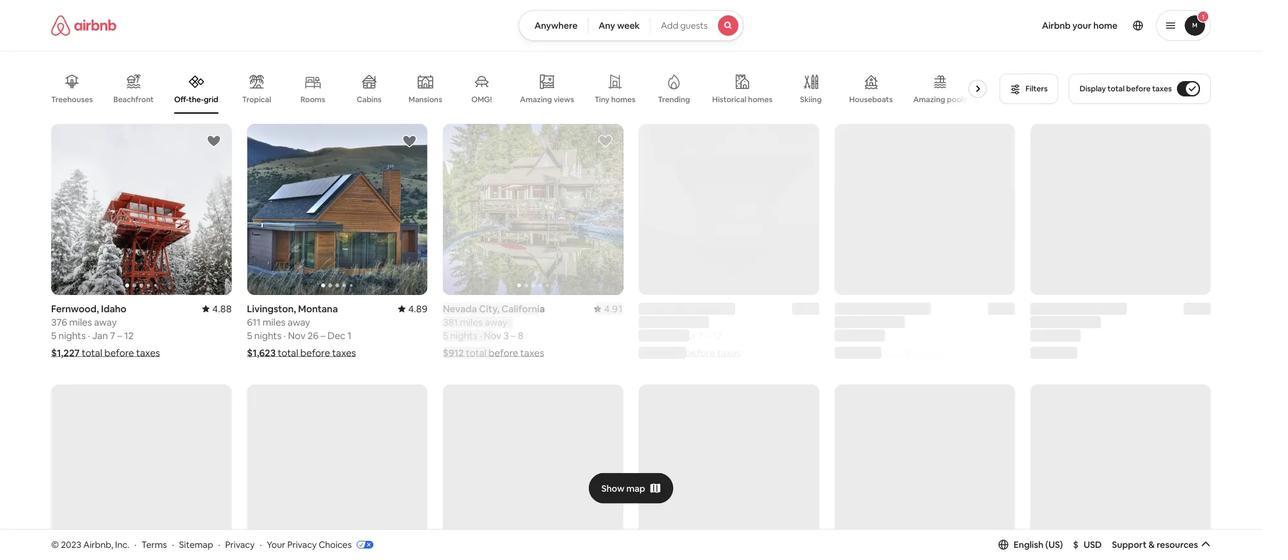 Task type: locate. For each thing, give the bounding box(es) containing it.
2 7 from the left
[[698, 330, 704, 342]]

total right $4,949 at the right bottom
[[1063, 347, 1084, 360]]

idaho
[[101, 303, 126, 315]]

nights for 766
[[842, 330, 869, 342]]

4 away from the left
[[485, 316, 508, 329]]

$535
[[639, 347, 661, 360]]

7 inside fernwood, idaho 376 miles away 5 nights · jan 7 – 12 $1,227 total before taxes
[[110, 330, 115, 342]]

miles inside "livingston, montana 611 miles away 5 nights · nov 26 – dec 1 $1,623 total before taxes"
[[263, 316, 286, 329]]

nights inside penticton, canada 379 miles away 5 nights · apr 7 – 12 $535 total before taxes
[[646, 330, 673, 342]]

0 horizontal spatial california
[[502, 303, 545, 315]]

7 inside penticton, canada 379 miles away 5 nights · apr 7 – 12 $535 total before taxes
[[698, 330, 704, 342]]

away inside santa rosa, california 424 miles away 5 nights · nov 14 – 19 $4,949 total before taxes
[[1074, 316, 1097, 329]]

379
[[639, 316, 655, 329]]

– right apr at the right bottom of page
[[706, 330, 710, 342]]

taxes inside escalante, utah 766 miles away 5 nights · nov 12 – 17 $1,335 total before taxes
[[920, 347, 944, 360]]

away up 14
[[1074, 316, 1097, 329]]

total right the $1,623
[[278, 347, 298, 360]]

2 5 from the left
[[639, 330, 644, 342]]

4.98
[[996, 303, 1015, 315]]

nov left 14
[[1072, 330, 1089, 342]]

privacy right your
[[287, 540, 317, 551]]

away down utah at the right bottom of the page
[[878, 316, 901, 329]]

0 horizontal spatial 7
[[110, 330, 115, 342]]

0 horizontal spatial homes
[[611, 95, 636, 105]]

1 – from the left
[[117, 330, 122, 342]]

away for escalante,
[[878, 316, 901, 329]]

show map button
[[589, 474, 674, 504]]

None search field
[[519, 10, 744, 41]]

taxes inside penticton, canada 379 miles away 5 nights · apr 7 – 12 $535 total before taxes
[[717, 347, 741, 360]]

6 miles from the left
[[1049, 316, 1072, 329]]

penticton, canada 379 miles away 5 nights · apr 7 – 12 $535 total before taxes
[[639, 303, 741, 360]]

5 down 611
[[247, 330, 252, 342]]

6 away from the left
[[1074, 316, 1097, 329]]

homes for historical homes
[[748, 94, 773, 104]]

miles down rosa,
[[1049, 316, 1072, 329]]

total inside "livingston, montana 611 miles away 5 nights · nov 26 – dec 1 $1,623 total before taxes"
[[278, 347, 298, 360]]

away up apr at the right bottom of page
[[682, 316, 705, 329]]

2 nov from the left
[[484, 330, 501, 342]]

away
[[94, 316, 117, 329], [682, 316, 705, 329], [288, 316, 310, 329], [485, 316, 508, 329], [878, 316, 901, 329], [1074, 316, 1097, 329]]

support
[[1112, 540, 1147, 551]]

away for livingston,
[[288, 316, 310, 329]]

add to wishlist: nevada city, california image
[[598, 134, 613, 149]]

1 nights from the left
[[59, 330, 86, 342]]

5 down the 766
[[835, 330, 840, 342]]

nights inside escalante, utah 766 miles away 5 nights · nov 12 – 17 $1,335 total before taxes
[[842, 330, 869, 342]]

6 – from the left
[[1103, 330, 1108, 342]]

total down jan
[[82, 347, 102, 360]]

none search field containing anywhere
[[519, 10, 744, 41]]

away inside escalante, utah 766 miles away 5 nights · nov 12 – 17 $1,335 total before taxes
[[878, 316, 901, 329]]

away up 26 on the left bottom
[[288, 316, 310, 329]]

homes for tiny homes
[[611, 95, 636, 105]]

– right 3
[[511, 330, 516, 342]]

5 5 from the left
[[835, 330, 840, 342]]

&
[[1149, 540, 1155, 551]]

nights inside fernwood, idaho 376 miles away 5 nights · jan 7 – 12 $1,227 total before taxes
[[59, 330, 86, 342]]

before down 26 on the left bottom
[[300, 347, 330, 360]]

away down city,
[[485, 316, 508, 329]]

before down 3
[[489, 347, 518, 360]]

1 miles from the left
[[69, 316, 92, 329]]

miles inside escalante, utah 766 miles away 5 nights · nov 12 – 17 $1,335 total before taxes
[[853, 316, 876, 329]]

4 nights from the left
[[450, 330, 478, 342]]

nights up $4,949 at the right bottom
[[1038, 330, 1065, 342]]

total inside santa rosa, california 424 miles away 5 nights · nov 14 – 19 $4,949 total before taxes
[[1063, 347, 1084, 360]]

3 nights from the left
[[254, 330, 282, 342]]

penticton,
[[639, 303, 685, 315]]

nights for 376
[[59, 330, 86, 342]]

12 inside penticton, canada 379 miles away 5 nights · apr 7 – 12 $535 total before taxes
[[713, 330, 722, 342]]

nights inside nevada city, california 381 miles away 5 nights · nov 3 – 8 $912 total before taxes
[[450, 330, 478, 342]]

· down rosa,
[[1067, 330, 1070, 342]]

– inside fernwood, idaho 376 miles away 5 nights · jan 7 – 12 $1,227 total before taxes
[[117, 330, 122, 342]]

5 away from the left
[[878, 316, 901, 329]]

amazing left pools
[[914, 95, 946, 105]]

group
[[51, 64, 992, 114], [51, 124, 232, 296], [247, 124, 428, 296], [443, 124, 624, 296], [639, 124, 819, 296], [835, 124, 1015, 296], [1031, 124, 1211, 296], [51, 385, 232, 557], [247, 385, 428, 557]]

2 away from the left
[[682, 316, 705, 329]]

canada
[[687, 303, 722, 315]]

mansions
[[409, 95, 442, 105]]

terms link
[[142, 540, 167, 551]]

5 for 611 miles away
[[247, 330, 252, 342]]

miles inside fernwood, idaho 376 miles away 5 nights · jan 7 – 12 $1,227 total before taxes
[[69, 316, 92, 329]]

display total before taxes button
[[1069, 74, 1211, 104]]

1 vertical spatial 1
[[348, 330, 352, 342]]

· down escalante,
[[871, 330, 874, 342]]

miles down fernwood,
[[69, 316, 92, 329]]

before down jan
[[104, 347, 134, 360]]

nights up $1,335 in the bottom right of the page
[[842, 330, 869, 342]]

5 down 379
[[639, 330, 644, 342]]

away up jan
[[94, 316, 117, 329]]

©
[[51, 540, 59, 551]]

taxes inside button
[[1153, 84, 1172, 94]]

1 horizontal spatial amazing
[[914, 95, 946, 105]]

support & resources
[[1112, 540, 1198, 551]]

away inside nevada city, california 381 miles away 5 nights · nov 3 – 8 $912 total before taxes
[[485, 316, 508, 329]]

5 inside escalante, utah 766 miles away 5 nights · nov 12 – 17 $1,335 total before taxes
[[835, 330, 840, 342]]

7 for apr
[[698, 330, 704, 342]]

before
[[1127, 84, 1151, 94], [104, 347, 134, 360], [685, 347, 715, 360], [300, 347, 330, 360], [489, 347, 518, 360], [888, 347, 918, 360], [1086, 347, 1116, 360]]

nov
[[288, 330, 306, 342], [484, 330, 501, 342], [876, 330, 893, 342], [1072, 330, 1089, 342]]

california up 8
[[502, 303, 545, 315]]

group for livingston, montana 611 miles away 5 nights · nov 26 – dec 1 $1,623 total before taxes
[[247, 124, 428, 296]]

· left 26 on the left bottom
[[284, 330, 286, 342]]

add to wishlist: livingston, montana image
[[402, 134, 417, 149]]

· inside fernwood, idaho 376 miles away 5 nights · jan 7 – 12 $1,227 total before taxes
[[88, 330, 90, 342]]

2 horizontal spatial 12
[[895, 330, 905, 342]]

· left your
[[260, 540, 262, 551]]

19
[[1110, 330, 1119, 342]]

5 miles from the left
[[853, 316, 876, 329]]

california for 424 miles away
[[1084, 303, 1128, 315]]

guests
[[680, 20, 708, 31]]

5
[[51, 330, 56, 342], [639, 330, 644, 342], [247, 330, 252, 342], [443, 330, 448, 342], [835, 330, 840, 342], [1031, 330, 1036, 342]]

· left jan
[[88, 330, 90, 342]]

5 – from the left
[[907, 330, 912, 342]]

livingston, montana 611 miles away 5 nights · nov 26 – dec 1 $1,623 total before taxes
[[247, 303, 356, 360]]

before down 17
[[888, 347, 918, 360]]

rosa,
[[1058, 303, 1082, 315]]

5 inside penticton, canada 379 miles away 5 nights · apr 7 – 12 $535 total before taxes
[[639, 330, 644, 342]]

– inside "livingston, montana 611 miles away 5 nights · nov 26 – dec 1 $1,623 total before taxes"
[[321, 330, 326, 342]]

2 nights from the left
[[646, 330, 673, 342]]

your
[[1073, 20, 1092, 31]]

12 inside fernwood, idaho 376 miles away 5 nights · jan 7 – 12 $1,227 total before taxes
[[124, 330, 134, 342]]

nov left 3
[[484, 330, 501, 342]]

total down apr at the right bottom of page
[[663, 347, 683, 360]]

5 down 424
[[1031, 330, 1036, 342]]

amazing
[[520, 94, 552, 104], [914, 95, 946, 105]]

omg!
[[471, 95, 492, 105]]

3 – from the left
[[321, 330, 326, 342]]

5.0
[[1198, 303, 1211, 315]]

before inside santa rosa, california 424 miles away 5 nights · nov 14 – 19 $4,949 total before taxes
[[1086, 347, 1116, 360]]

5 nights from the left
[[842, 330, 869, 342]]

· left apr at the right bottom of page
[[676, 330, 678, 342]]

miles down livingston,
[[263, 316, 286, 329]]

group containing off-the-grid
[[51, 64, 992, 114]]

map
[[627, 483, 645, 495]]

your privacy choices
[[267, 540, 352, 551]]

1 horizontal spatial 12
[[713, 330, 722, 342]]

– inside nevada city, california 381 miles away 5 nights · nov 3 – 8 $912 total before taxes
[[511, 330, 516, 342]]

5 down 376
[[51, 330, 56, 342]]

–
[[117, 330, 122, 342], [706, 330, 710, 342], [321, 330, 326, 342], [511, 330, 516, 342], [907, 330, 912, 342], [1103, 330, 1108, 342]]

4 – from the left
[[511, 330, 516, 342]]

before down apr at the right bottom of page
[[685, 347, 715, 360]]

away for fernwood,
[[94, 316, 117, 329]]

1 inside dropdown button
[[1202, 12, 1205, 21]]

·
[[88, 330, 90, 342], [676, 330, 678, 342], [284, 330, 286, 342], [480, 330, 482, 342], [871, 330, 874, 342], [1067, 330, 1070, 342], [134, 540, 137, 551], [172, 540, 174, 551], [218, 540, 220, 551], [260, 540, 262, 551]]

– left 17
[[907, 330, 912, 342]]

1 5 from the left
[[51, 330, 56, 342]]

escalante,
[[835, 303, 881, 315]]

1 horizontal spatial privacy
[[287, 540, 317, 551]]

– left 19
[[1103, 330, 1108, 342]]

miles down escalante,
[[853, 316, 876, 329]]

santa rosa, california 424 miles away 5 nights · nov 14 – 19 $4,949 total before taxes
[[1031, 303, 1142, 360]]

display total before taxes
[[1080, 84, 1172, 94]]

26
[[308, 330, 319, 342]]

miles down nevada
[[460, 316, 483, 329]]

$1,623
[[247, 347, 276, 360]]

total right $1,335 in the bottom right of the page
[[865, 347, 886, 360]]

homes right tiny
[[611, 95, 636, 105]]

california inside santa rosa, california 424 miles away 5 nights · nov 14 – 19 $4,949 total before taxes
[[1084, 303, 1128, 315]]

· inside penticton, canada 379 miles away 5 nights · apr 7 – 12 $535 total before taxes
[[676, 330, 678, 342]]

1 away from the left
[[94, 316, 117, 329]]

(us)
[[1046, 540, 1063, 551]]

views
[[554, 94, 574, 104]]

nov left 26 on the left bottom
[[288, 330, 306, 342]]

airbnb your home link
[[1035, 12, 1126, 39]]

california for 381 miles away
[[502, 303, 545, 315]]

4 nov from the left
[[1072, 330, 1089, 342]]

amazing left 'views'
[[520, 94, 552, 104]]

nevada
[[443, 303, 477, 315]]

7 right jan
[[110, 330, 115, 342]]

california inside nevada city, california 381 miles away 5 nights · nov 3 – 8 $912 total before taxes
[[502, 303, 545, 315]]

taxes inside santa rosa, california 424 miles away 5 nights · nov 14 – 19 $4,949 total before taxes
[[1118, 347, 1142, 360]]

nights inside santa rosa, california 424 miles away 5 nights · nov 14 – 19 $4,949 total before taxes
[[1038, 330, 1065, 342]]

0 vertical spatial 1
[[1202, 12, 1205, 21]]

dec
[[328, 330, 346, 342]]

2 12 from the left
[[713, 330, 722, 342]]

3 5 from the left
[[247, 330, 252, 342]]

0 horizontal spatial 12
[[124, 330, 134, 342]]

17
[[914, 330, 923, 342]]

the-
[[189, 94, 204, 104]]

before inside penticton, canada 379 miles away 5 nights · apr 7 – 12 $535 total before taxes
[[685, 347, 715, 360]]

4 miles from the left
[[460, 316, 483, 329]]

show
[[602, 483, 625, 495]]

– inside penticton, canada 379 miles away 5 nights · apr 7 – 12 $535 total before taxes
[[706, 330, 710, 342]]

1 nov from the left
[[288, 330, 306, 342]]

6 5 from the left
[[1031, 330, 1036, 342]]

nights up the $1,227
[[59, 330, 86, 342]]

766
[[835, 316, 851, 329]]

total
[[1108, 84, 1125, 94], [82, 347, 102, 360], [663, 347, 683, 360], [278, 347, 298, 360], [466, 347, 487, 360], [865, 347, 886, 360], [1063, 347, 1084, 360]]

2 privacy from the left
[[287, 540, 317, 551]]

12 left 17
[[895, 330, 905, 342]]

anywhere
[[535, 20, 578, 31]]

1 button
[[1156, 10, 1211, 41]]

livingston,
[[247, 303, 296, 315]]

2 california from the left
[[1084, 303, 1128, 315]]

total right $912
[[466, 347, 487, 360]]

1 horizontal spatial california
[[1084, 303, 1128, 315]]

privacy left your
[[225, 540, 255, 551]]

14
[[1091, 330, 1101, 342]]

nights down 381
[[450, 330, 478, 342]]

1 inside "livingston, montana 611 miles away 5 nights · nov 26 – dec 1 $1,623 total before taxes"
[[348, 330, 352, 342]]

$1,335
[[835, 347, 863, 360]]

– right jan
[[117, 330, 122, 342]]

1 12 from the left
[[124, 330, 134, 342]]

before inside fernwood, idaho 376 miles away 5 nights · jan 7 – 12 $1,227 total before taxes
[[104, 347, 134, 360]]

homes right historical
[[748, 94, 773, 104]]

miles down penticton,
[[657, 316, 680, 329]]

before down 14
[[1086, 347, 1116, 360]]

miles inside penticton, canada 379 miles away 5 nights · apr 7 – 12 $535 total before taxes
[[657, 316, 680, 329]]

5 inside "livingston, montana 611 miles away 5 nights · nov 26 – dec 1 $1,623 total before taxes"
[[247, 330, 252, 342]]

611
[[247, 316, 261, 329]]

tiny homes
[[595, 95, 636, 105]]

4.98 out of 5 average rating image
[[986, 303, 1015, 315]]

california up 19
[[1084, 303, 1128, 315]]

nov down utah at the right bottom of the page
[[876, 330, 893, 342]]

12 right jan
[[124, 330, 134, 342]]

tiny
[[595, 95, 610, 105]]

week
[[617, 20, 640, 31]]

1 7 from the left
[[110, 330, 115, 342]]

5 inside fernwood, idaho 376 miles away 5 nights · jan 7 – 12 $1,227 total before taxes
[[51, 330, 56, 342]]

away inside fernwood, idaho 376 miles away 5 nights · jan 7 – 12 $1,227 total before taxes
[[94, 316, 117, 329]]

0 horizontal spatial privacy
[[225, 540, 255, 551]]

group for escalante, utah 766 miles away 5 nights · nov 12 – 17 $1,335 total before taxes
[[835, 124, 1015, 296]]

– right 26 on the left bottom
[[321, 330, 326, 342]]

2 – from the left
[[706, 330, 710, 342]]

usd
[[1084, 540, 1102, 551]]

1 california from the left
[[502, 303, 545, 315]]

your
[[267, 540, 285, 551]]

0 horizontal spatial 1
[[348, 330, 352, 342]]

privacy
[[225, 540, 255, 551], [287, 540, 317, 551]]

0 horizontal spatial amazing
[[520, 94, 552, 104]]

– inside escalante, utah 766 miles away 5 nights · nov 12 – 17 $1,335 total before taxes
[[907, 330, 912, 342]]

nights inside "livingston, montana 611 miles away 5 nights · nov 26 – dec 1 $1,623 total before taxes"
[[254, 330, 282, 342]]

miles for 376
[[69, 316, 92, 329]]

4 5 from the left
[[443, 330, 448, 342]]

any week
[[599, 20, 640, 31]]

$
[[1074, 540, 1079, 551]]

$1,227
[[51, 347, 80, 360]]

7 right apr at the right bottom of page
[[698, 330, 704, 342]]

nights
[[59, 330, 86, 342], [646, 330, 673, 342], [254, 330, 282, 342], [450, 330, 478, 342], [842, 330, 869, 342], [1038, 330, 1065, 342]]

total right display
[[1108, 84, 1125, 94]]

apr
[[680, 330, 696, 342]]

total inside escalante, utah 766 miles away 5 nights · nov 12 – 17 $1,335 total before taxes
[[865, 347, 886, 360]]

1 horizontal spatial 7
[[698, 330, 704, 342]]

3 nov from the left
[[876, 330, 893, 342]]

miles for 379
[[657, 316, 680, 329]]

sitemap
[[179, 540, 213, 551]]

1 horizontal spatial 1
[[1202, 12, 1205, 21]]

6 nights from the left
[[1038, 330, 1065, 342]]

– for 611 miles away
[[321, 330, 326, 342]]

away inside penticton, canada 379 miles away 5 nights · apr 7 – 12 $535 total before taxes
[[682, 316, 705, 329]]

· left 3
[[480, 330, 482, 342]]

$912
[[443, 347, 464, 360]]

3 miles from the left
[[263, 316, 286, 329]]

nights down 379
[[646, 330, 673, 342]]

away inside "livingston, montana 611 miles away 5 nights · nov 26 – dec 1 $1,623 total before taxes"
[[288, 316, 310, 329]]

homes
[[748, 94, 773, 104], [611, 95, 636, 105]]

1 horizontal spatial homes
[[748, 94, 773, 104]]

8
[[518, 330, 524, 342]]

12 inside escalante, utah 766 miles away 5 nights · nov 12 – 17 $1,335 total before taxes
[[895, 330, 905, 342]]

group for nevada city, california 381 miles away 5 nights · nov 3 – 8 $912 total before taxes
[[443, 124, 624, 296]]

your privacy choices link
[[267, 540, 374, 552]]

miles inside nevada city, california 381 miles away 5 nights · nov 3 – 8 $912 total before taxes
[[460, 316, 483, 329]]

add to wishlist: penticton, canada image
[[794, 134, 809, 149]]

before inside escalante, utah 766 miles away 5 nights · nov 12 – 17 $1,335 total before taxes
[[888, 347, 918, 360]]

5 down 381
[[443, 330, 448, 342]]

3 12 from the left
[[895, 330, 905, 342]]

· inside "livingston, montana 611 miles away 5 nights · nov 26 – dec 1 $1,623 total before taxes"
[[284, 330, 286, 342]]

before right display
[[1127, 84, 1151, 94]]

english (us) button
[[999, 540, 1063, 551]]

3 away from the left
[[288, 316, 310, 329]]

group for santa rosa, california 424 miles away 5 nights · nov 14 – 19 $4,949 total before taxes
[[1031, 124, 1211, 296]]

2 miles from the left
[[657, 316, 680, 329]]

12 right apr at the right bottom of page
[[713, 330, 722, 342]]

nights up the $1,623
[[254, 330, 282, 342]]



Task type: describe. For each thing, give the bounding box(es) containing it.
taxes inside fernwood, idaho 376 miles away 5 nights · jan 7 – 12 $1,227 total before taxes
[[136, 347, 160, 360]]

– for 766 miles away
[[907, 330, 912, 342]]

add to wishlist: fernwood, idaho image
[[206, 134, 221, 149]]

nov inside escalante, utah 766 miles away 5 nights · nov 12 – 17 $1,335 total before taxes
[[876, 330, 893, 342]]

show map
[[602, 483, 645, 495]]

fernwood,
[[51, 303, 99, 315]]

cabins
[[357, 95, 382, 105]]

santa
[[1031, 303, 1056, 315]]

add
[[661, 20, 678, 31]]

taxes inside "livingston, montana 611 miles away 5 nights · nov 26 – dec 1 $1,623 total before taxes"
[[332, 347, 356, 360]]

4.88 out of 5 average rating image
[[202, 303, 232, 315]]

sitemap link
[[179, 540, 213, 551]]

4.91
[[604, 303, 624, 315]]

skiing
[[800, 95, 822, 105]]

· inside escalante, utah 766 miles away 5 nights · nov 12 – 17 $1,335 total before taxes
[[871, 330, 874, 342]]

· inside nevada city, california 381 miles away 5 nights · nov 3 – 8 $912 total before taxes
[[480, 330, 482, 342]]

amazing for amazing views
[[520, 94, 552, 104]]

nov inside santa rosa, california 424 miles away 5 nights · nov 14 – 19 $4,949 total before taxes
[[1072, 330, 1089, 342]]

group for fernwood, idaho 376 miles away 5 nights · jan 7 – 12 $1,227 total before taxes
[[51, 124, 232, 296]]

nights for 611
[[254, 330, 282, 342]]

nov inside "livingston, montana 611 miles away 5 nights · nov 26 – dec 1 $1,623 total before taxes"
[[288, 330, 306, 342]]

4.9 out of 5 average rating image
[[796, 303, 819, 315]]

12 for apr 7 – 12
[[713, 330, 722, 342]]

terms
[[142, 540, 167, 551]]

5 for 376 miles away
[[51, 330, 56, 342]]

$4,949
[[1031, 347, 1061, 360]]

inc.
[[115, 540, 129, 551]]

amazing for amazing pools
[[914, 95, 946, 105]]

376
[[51, 316, 67, 329]]

total inside fernwood, idaho 376 miles away 5 nights · jan 7 – 12 $1,227 total before taxes
[[82, 347, 102, 360]]

– inside santa rosa, california 424 miles away 5 nights · nov 14 – 19 $4,949 total before taxes
[[1103, 330, 1108, 342]]

any week button
[[588, 10, 651, 41]]

support & resources button
[[1112, 540, 1211, 551]]

treehouses
[[51, 95, 93, 105]]

total inside penticton, canada 379 miles away 5 nights · apr 7 – 12 $535 total before taxes
[[663, 347, 683, 360]]

airbnb your home
[[1042, 20, 1118, 31]]

before inside nevada city, california 381 miles away 5 nights · nov 3 – 8 $912 total before taxes
[[489, 347, 518, 360]]

4.88
[[212, 303, 232, 315]]

nevada city, california 381 miles away 5 nights · nov 3 – 8 $912 total before taxes
[[443, 303, 545, 360]]

amazing views
[[520, 94, 574, 104]]

anywhere button
[[519, 10, 589, 41]]

airbnb
[[1042, 20, 1071, 31]]

resources
[[1157, 540, 1198, 551]]

fernwood, idaho 376 miles away 5 nights · jan 7 – 12 $1,227 total before taxes
[[51, 303, 160, 360]]

add guests button
[[650, 10, 744, 41]]

4.9
[[806, 303, 819, 315]]

424
[[1031, 316, 1047, 329]]

– for 376 miles away
[[117, 330, 122, 342]]

miles for 766
[[853, 316, 876, 329]]

5.0 out of 5 average rating image
[[1187, 303, 1211, 315]]

5 inside santa rosa, california 424 miles away 5 nights · nov 14 – 19 $4,949 total before taxes
[[1031, 330, 1036, 342]]

trending
[[658, 95, 690, 105]]

terms · sitemap · privacy ·
[[142, 540, 262, 551]]

airbnb,
[[83, 540, 113, 551]]

group for penticton, canada 379 miles away 5 nights · apr 7 – 12 $535 total before taxes
[[639, 124, 819, 296]]

5 for 379 miles away
[[639, 330, 644, 342]]

miles for 611
[[263, 316, 286, 329]]

city,
[[479, 303, 500, 315]]

nov inside nevada city, california 381 miles away 5 nights · nov 3 – 8 $912 total before taxes
[[484, 330, 501, 342]]

any
[[599, 20, 615, 31]]

historical
[[713, 94, 747, 104]]

amazing pools
[[914, 95, 967, 105]]

1 privacy from the left
[[225, 540, 255, 551]]

· right "terms"
[[172, 540, 174, 551]]

tropical
[[242, 95, 271, 105]]

© 2023 airbnb, inc. ·
[[51, 540, 137, 551]]

jan
[[92, 330, 108, 342]]

7 for jan
[[110, 330, 115, 342]]

privacy link
[[225, 540, 255, 551]]

before inside "livingston, montana 611 miles away 5 nights · nov 26 – dec 1 $1,623 total before taxes"
[[300, 347, 330, 360]]

choices
[[319, 540, 352, 551]]

english (us)
[[1014, 540, 1063, 551]]

– for 379 miles away
[[706, 330, 710, 342]]

off-the-grid
[[174, 94, 218, 104]]

· left "privacy" link
[[218, 540, 220, 551]]

12 for jan 7 – 12
[[124, 330, 134, 342]]

miles inside santa rosa, california 424 miles away 5 nights · nov 14 – 19 $4,949 total before taxes
[[1049, 316, 1072, 329]]

nights for 379
[[646, 330, 673, 342]]

pools
[[947, 95, 967, 105]]

display
[[1080, 84, 1106, 94]]

away for penticton,
[[682, 316, 705, 329]]

2023
[[61, 540, 81, 551]]

4.89 out of 5 average rating image
[[398, 303, 428, 315]]

beachfront
[[113, 95, 154, 105]]

filters button
[[1000, 74, 1059, 104]]

houseboats
[[849, 94, 893, 104]]

4.91 out of 5 average rating image
[[594, 303, 624, 315]]

english
[[1014, 540, 1044, 551]]

off-
[[174, 94, 189, 104]]

filters
[[1026, 84, 1048, 94]]

4.89
[[408, 303, 428, 315]]

5 inside nevada city, california 381 miles away 5 nights · nov 3 – 8 $912 total before taxes
[[443, 330, 448, 342]]

rooms
[[301, 95, 325, 105]]

total inside button
[[1108, 84, 1125, 94]]

· inside santa rosa, california 424 miles away 5 nights · nov 14 – 19 $4,949 total before taxes
[[1067, 330, 1070, 342]]

before inside button
[[1127, 84, 1151, 94]]

taxes inside nevada city, california 381 miles away 5 nights · nov 3 – 8 $912 total before taxes
[[520, 347, 544, 360]]

historical homes
[[713, 94, 773, 104]]

home
[[1094, 20, 1118, 31]]

· right inc.
[[134, 540, 137, 551]]

3
[[504, 330, 509, 342]]

total inside nevada city, california 381 miles away 5 nights · nov 3 – 8 $912 total before taxes
[[466, 347, 487, 360]]

$ usd
[[1074, 540, 1102, 551]]

grid
[[204, 94, 218, 104]]

5 for 766 miles away
[[835, 330, 840, 342]]

profile element
[[759, 0, 1211, 51]]



Task type: vqa. For each thing, say whether or not it's contained in the screenshot.


